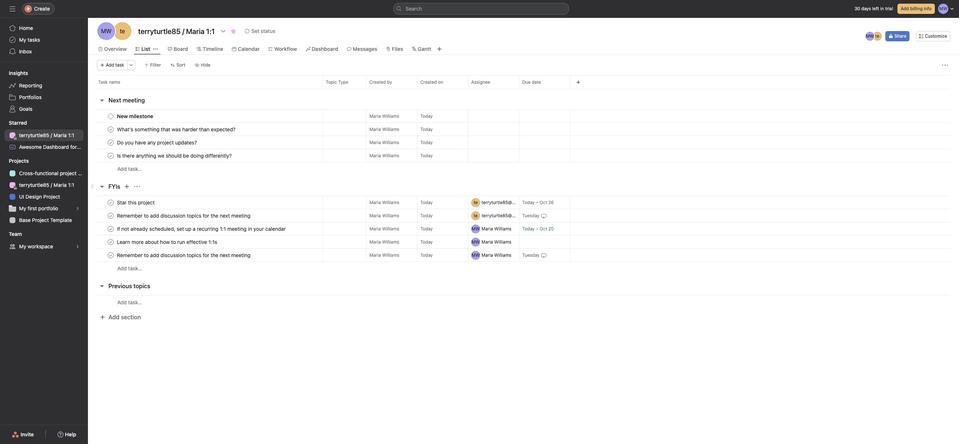 Task type: locate. For each thing, give the bounding box(es) containing it.
completed image for do you have any project updates? text field
[[106, 138, 115, 147]]

completed milestone image
[[108, 113, 114, 119]]

add billing info
[[901, 6, 932, 11]]

1 vertical spatial completed checkbox
[[106, 198, 115, 207]]

collapse task list for this section image
[[99, 97, 105, 103], [99, 284, 105, 290]]

1 vertical spatial oct
[[540, 226, 547, 232]]

share
[[894, 33, 906, 39]]

teams element
[[0, 228, 88, 254]]

oct left "26"
[[540, 200, 547, 206]]

terryturtle85
[[19, 132, 49, 139], [19, 182, 49, 188]]

completed checkbox up 'previous'
[[106, 251, 115, 260]]

add billing info button
[[898, 4, 935, 14]]

remember to add discussion topics for the next meeting cell down if not already scheduled, set up a recurring 1:1 meeting in your calendar cell in the left of the page
[[88, 249, 323, 262]]

terryturtle85@gmail.com for today
[[482, 200, 533, 205]]

hide sidebar image
[[10, 6, 15, 12]]

project up portfolio at top
[[43, 194, 60, 200]]

2 collapse task list for this section image from the top
[[99, 284, 105, 290]]

/ for terryturtle85 / maria 1:1 link within projects element
[[51, 182, 52, 188]]

add left task
[[106, 62, 114, 68]]

1 horizontal spatial dashboard
[[312, 46, 338, 52]]

/ for terryturtle85 / maria 1:1 link within starred element
[[51, 132, 52, 139]]

2 vertical spatial completed checkbox
[[106, 225, 115, 234]]

terryturtle85 / maria 1:1 down cross-functional project plan link
[[19, 182, 74, 188]]

4 completed image from the top
[[106, 225, 115, 234]]

1 my from the top
[[19, 37, 26, 43]]

remember to add discussion topics for the next meeting text field for te
[[115, 212, 253, 220]]

2 / from the top
[[51, 182, 52, 188]]

remember to add discussion topics for the next meeting cell
[[88, 209, 323, 223], [88, 249, 323, 262]]

– left "26"
[[536, 200, 538, 206]]

cross-
[[19, 170, 35, 177]]

3 my from the top
[[19, 244, 26, 250]]

add task… inside header fyis "tree grid"
[[117, 266, 142, 272]]

filter
[[150, 62, 161, 68]]

cross-functional project plan link
[[4, 168, 88, 180]]

2 – from the top
[[536, 226, 538, 232]]

created left by
[[369, 80, 386, 85]]

1 completed image from the top
[[106, 125, 115, 134]]

task
[[115, 62, 124, 68]]

completed checkbox down "fyis" at top left
[[106, 212, 115, 220]]

2 completed image from the top
[[106, 138, 115, 147]]

3 completed image from the top
[[106, 251, 115, 260]]

0 vertical spatial completed checkbox
[[106, 138, 115, 147]]

next meeting button
[[108, 94, 145, 107]]

What's something that was harder than expected? text field
[[115, 126, 238, 133]]

New milestone text field
[[115, 113, 155, 120]]

starred button
[[0, 119, 27, 127]]

2 add task… from the top
[[117, 266, 142, 272]]

terryturtle85 / maria 1:1 up awesome dashboard for new project link
[[19, 132, 74, 139]]

1 vertical spatial 1:1
[[68, 182, 74, 188]]

add task… button up previous topics
[[117, 265, 142, 273]]

my inside projects element
[[19, 206, 26, 212]]

hide button
[[192, 60, 214, 70]]

Completed checkbox
[[106, 125, 115, 134], [106, 152, 115, 160], [106, 212, 115, 220], [106, 238, 115, 247], [106, 251, 115, 260]]

remember to add discussion topics for the next meeting cell up if not already scheduled, set up a recurring 1:1 meeting in your calendar text box
[[88, 209, 323, 223]]

0 vertical spatial task…
[[128, 166, 142, 172]]

my for my tasks
[[19, 37, 26, 43]]

0 vertical spatial remember to add discussion topics for the next meeting text field
[[115, 212, 253, 220]]

2 vertical spatial add task…
[[117, 300, 142, 306]]

add task
[[106, 62, 124, 68]]

1 tuesday from the top
[[522, 213, 540, 219]]

remember to add discussion topics for the next meeting cell for te
[[88, 209, 323, 223]]

completed image inside is there anything we should be doing differently? cell
[[106, 152, 115, 160]]

1 vertical spatial terryturtle85 / maria 1:1 link
[[4, 180, 84, 191]]

Completed milestone checkbox
[[108, 113, 114, 119]]

created for created on
[[420, 80, 437, 85]]

2 vertical spatial add task… row
[[88, 296, 959, 310]]

1 vertical spatial add task…
[[117, 266, 142, 272]]

more actions image
[[129, 63, 133, 67]]

/ inside starred element
[[51, 132, 52, 139]]

add task… button up add a task to this section 'icon'
[[117, 165, 142, 173]]

2 completed checkbox from the top
[[106, 198, 115, 207]]

on
[[438, 80, 443, 85]]

1 oct from the top
[[540, 200, 547, 206]]

task… up section
[[128, 300, 142, 306]]

gantt
[[418, 46, 431, 52]]

previous topics button
[[108, 280, 150, 293]]

4 completed checkbox from the top
[[106, 238, 115, 247]]

Remember to add discussion topics for the next meeting text field
[[115, 212, 253, 220], [115, 252, 253, 259]]

task…
[[128, 166, 142, 172], [128, 266, 142, 272], [128, 300, 142, 306]]

row
[[88, 75, 959, 89], [97, 89, 950, 89], [88, 110, 959, 123], [88, 123, 959, 136], [88, 136, 959, 150], [88, 149, 959, 163], [88, 196, 959, 210], [88, 209, 959, 223], [88, 222, 959, 236], [88, 236, 959, 249], [88, 249, 959, 262]]

1 terryturtle85 / maria 1:1 link from the top
[[4, 130, 84, 141]]

topic
[[326, 80, 337, 85]]

project down my first portfolio
[[32, 217, 49, 224]]

maria inside projects element
[[54, 182, 67, 188]]

1 vertical spatial task…
[[128, 266, 142, 272]]

add task…
[[117, 166, 142, 172], [117, 266, 142, 272], [117, 300, 142, 306]]

1 terryturtle85 from the top
[[19, 132, 49, 139]]

my inside global element
[[19, 37, 26, 43]]

1 remember to add discussion topics for the next meeting cell from the top
[[88, 209, 323, 223]]

completed image inside learn more about how to run effective 1:1s cell
[[106, 238, 115, 247]]

my left 'first'
[[19, 206, 26, 212]]

2 1:1 from the top
[[68, 182, 74, 188]]

3 add task… from the top
[[117, 300, 142, 306]]

0 vertical spatial my
[[19, 37, 26, 43]]

2 completed checkbox from the top
[[106, 152, 115, 160]]

3 completed checkbox from the top
[[106, 225, 115, 234]]

today for completed icon in if not already scheduled, set up a recurring 1:1 meeting in your calendar cell
[[420, 226, 433, 232]]

2 my from the top
[[19, 206, 26, 212]]

terryturtle85 / maria 1:1 link inside starred element
[[4, 130, 84, 141]]

2 created from the left
[[420, 80, 437, 85]]

add task… up previous topics
[[117, 266, 142, 272]]

inbox link
[[4, 46, 84, 58]]

2 tuesday from the top
[[522, 253, 540, 258]]

terryturtle85 inside projects element
[[19, 182, 49, 188]]

plan
[[78, 170, 88, 177]]

0 vertical spatial –
[[536, 200, 538, 206]]

collapse task list for this section image left 'previous'
[[99, 284, 105, 290]]

set
[[251, 28, 259, 34]]

project right new
[[90, 144, 107, 150]]

created left on
[[420, 80, 437, 85]]

add left billing
[[901, 6, 909, 11]]

0 vertical spatial oct
[[540, 200, 547, 206]]

add inside button
[[901, 6, 909, 11]]

base
[[19, 217, 31, 224]]

workspace
[[28, 244, 53, 250]]

sort button
[[167, 60, 189, 70]]

search button
[[393, 3, 569, 15]]

2 vertical spatial add task… button
[[117, 299, 142, 307]]

3 completed checkbox from the top
[[106, 212, 115, 220]]

1 vertical spatial add task… row
[[88, 262, 959, 276]]

add task… inside header next meeting tree grid
[[117, 166, 142, 172]]

1 vertical spatial /
[[51, 182, 52, 188]]

portfolio
[[38, 206, 58, 212]]

0 vertical spatial add task… button
[[117, 165, 142, 173]]

2 vertical spatial completed image
[[106, 251, 115, 260]]

1 terryturtle85 / maria 1:1 from the top
[[19, 132, 74, 139]]

1 vertical spatial dashboard
[[43, 144, 69, 150]]

today for completed icon in 'do you have any project updates?' cell
[[420, 140, 433, 145]]

/ down cross-functional project plan
[[51, 182, 52, 188]]

2 remember to add discussion topics for the next meeting cell from the top
[[88, 249, 323, 262]]

completed checkbox down completed milestone icon
[[106, 125, 115, 134]]

3 add task… button from the top
[[117, 299, 142, 307]]

williams
[[382, 113, 399, 119], [382, 127, 399, 132], [382, 140, 399, 145], [382, 153, 399, 159], [382, 200, 399, 205], [382, 213, 399, 219], [382, 226, 399, 232], [494, 226, 511, 232], [382, 240, 399, 245], [494, 240, 511, 245], [382, 253, 399, 258], [494, 253, 511, 258]]

2 oct from the top
[[540, 226, 547, 232]]

dashboard left for
[[43, 144, 69, 150]]

0 vertical spatial 1:1
[[68, 132, 74, 139]]

completed checkbox inside the star this project cell
[[106, 198, 115, 207]]

1 completed checkbox from the top
[[106, 125, 115, 134]]

dashboard up topic
[[312, 46, 338, 52]]

/ inside projects element
[[51, 182, 52, 188]]

task… inside header fyis "tree grid"
[[128, 266, 142, 272]]

2 terryturtle85 / maria 1:1 link from the top
[[4, 180, 84, 191]]

my tasks link
[[4, 34, 84, 46]]

completed image up 'previous'
[[106, 251, 115, 260]]

1:1 down project
[[68, 182, 74, 188]]

left
[[872, 6, 879, 11]]

0 vertical spatial terryturtle85 / maria 1:1
[[19, 132, 74, 139]]

1 1:1 from the top
[[68, 132, 74, 139]]

terryturtle85@gmail.com
[[482, 200, 533, 205], [482, 213, 533, 219]]

completed image inside if not already scheduled, set up a recurring 1:1 meeting in your calendar cell
[[106, 225, 115, 234]]

0 vertical spatial completed image
[[106, 198, 115, 207]]

my first portfolio link
[[4, 203, 84, 215]]

0 vertical spatial remember to add discussion topics for the next meeting cell
[[88, 209, 323, 223]]

filter button
[[141, 60, 164, 70]]

remember to add discussion topics for the next meeting text field up if not already scheduled, set up a recurring 1:1 meeting in your calendar text box
[[115, 212, 253, 220]]

1 / from the top
[[51, 132, 52, 139]]

new
[[78, 144, 89, 150]]

oct left 20
[[540, 226, 547, 232]]

terryturtle85 up awesome
[[19, 132, 49, 139]]

ui design project link
[[4, 191, 84, 203]]

help button
[[53, 429, 81, 442]]

2 remember to add discussion topics for the next meeting text field from the top
[[115, 252, 253, 259]]

completed image
[[106, 198, 115, 207], [106, 212, 115, 220], [106, 251, 115, 260]]

my for my first portfolio
[[19, 206, 26, 212]]

invite
[[21, 432, 34, 438]]

gantt link
[[412, 45, 431, 53]]

1 remember to add discussion topics for the next meeting text field from the top
[[115, 212, 253, 220]]

2 terryturtle85 / maria 1:1 from the top
[[19, 182, 74, 188]]

Star this project text field
[[115, 199, 157, 207]]

my down team on the bottom
[[19, 244, 26, 250]]

completed image
[[106, 125, 115, 134], [106, 138, 115, 147], [106, 152, 115, 160], [106, 225, 115, 234], [106, 238, 115, 247]]

trial
[[885, 6, 893, 11]]

oct
[[540, 200, 547, 206], [540, 226, 547, 232]]

0 horizontal spatial dashboard
[[43, 144, 69, 150]]

task… up previous topics
[[128, 266, 142, 272]]

0 horizontal spatial created
[[369, 80, 386, 85]]

1 completed checkbox from the top
[[106, 138, 115, 147]]

2 add task… button from the top
[[117, 265, 142, 273]]

terryturtle85@gmail.com for tuesday
[[482, 213, 533, 219]]

0 vertical spatial collapse task list for this section image
[[99, 97, 105, 103]]

1:1 up for
[[68, 132, 74, 139]]

add task… up section
[[117, 300, 142, 306]]

add task… button inside header fyis "tree grid"
[[117, 265, 142, 273]]

due
[[522, 80, 531, 85]]

is there anything we should be doing differently? cell
[[88, 149, 323, 163]]

1 vertical spatial completed image
[[106, 212, 115, 220]]

my inside teams element
[[19, 244, 26, 250]]

completed checkbox inside learn more about how to run effective 1:1s cell
[[106, 238, 115, 247]]

add up 'previous'
[[117, 266, 127, 272]]

collapse task list for this section image for next meeting
[[99, 97, 105, 103]]

dashboard
[[312, 46, 338, 52], [43, 144, 69, 150]]

completed checkbox for mw
[[106, 225, 115, 234]]

base project template
[[19, 217, 72, 224]]

set status
[[251, 28, 275, 34]]

completed image down the fyis button
[[106, 198, 115, 207]]

1 add task… button from the top
[[117, 165, 142, 173]]

1 – from the top
[[536, 200, 538, 206]]

1 vertical spatial terryturtle85
[[19, 182, 49, 188]]

completed image inside what's something that was harder than expected? cell
[[106, 125, 115, 134]]

my
[[19, 37, 26, 43], [19, 206, 26, 212], [19, 244, 26, 250]]

add
[[901, 6, 909, 11], [106, 62, 114, 68], [117, 166, 127, 172], [117, 266, 127, 272], [117, 300, 127, 306], [108, 314, 119, 321]]

1 collapse task list for this section image from the top
[[99, 97, 105, 103]]

1 vertical spatial remember to add discussion topics for the next meeting text field
[[115, 252, 253, 259]]

completed image for 'learn more about how to run effective 1:1s' text box
[[106, 238, 115, 247]]

3 task… from the top
[[128, 300, 142, 306]]

/
[[51, 132, 52, 139], [51, 182, 52, 188]]

add task… button up section
[[117, 299, 142, 307]]

add task… up add a task to this section 'icon'
[[117, 166, 142, 172]]

oct for 20
[[540, 226, 547, 232]]

2 vertical spatial task…
[[128, 300, 142, 306]]

remember to add discussion topics for the next meeting text field down 'learn more about how to run effective 1:1s' text box
[[115, 252, 253, 259]]

add up add a task to this section 'icon'
[[117, 166, 127, 172]]

0 vertical spatial add task…
[[117, 166, 142, 172]]

tuesday left repeats icon
[[522, 213, 540, 219]]

None text field
[[136, 25, 217, 38]]

0 vertical spatial terryturtle85@gmail.com
[[482, 200, 533, 205]]

customize button
[[916, 31, 950, 41]]

starred
[[9, 120, 27, 126]]

1 horizontal spatial created
[[420, 80, 437, 85]]

terryturtle85 / maria 1:1 inside projects element
[[19, 182, 74, 188]]

0 vertical spatial /
[[51, 132, 52, 139]]

1 add task… from the top
[[117, 166, 142, 172]]

add task… button inside header next meeting tree grid
[[117, 165, 142, 173]]

1 terryturtle85@gmail.com from the top
[[482, 200, 533, 205]]

completed checkbox right see details, my workspace icon
[[106, 238, 115, 247]]

0 vertical spatial tuesday
[[522, 213, 540, 219]]

global element
[[0, 18, 88, 62]]

more section actions image
[[134, 184, 140, 190]]

– left 20
[[536, 226, 538, 232]]

completed checkbox inside is there anything we should be doing differently? cell
[[106, 152, 115, 160]]

type
[[338, 80, 348, 85]]

1 completed image from the top
[[106, 198, 115, 207]]

Completed checkbox
[[106, 138, 115, 147], [106, 198, 115, 207], [106, 225, 115, 234]]

created by
[[369, 80, 392, 85]]

customize
[[925, 33, 947, 39]]

add up add section button
[[117, 300, 127, 306]]

2 task… from the top
[[128, 266, 142, 272]]

Learn more about how to run effective 1:1s text field
[[115, 239, 219, 246]]

completed checkbox inside what's something that was harder than expected? cell
[[106, 125, 115, 134]]

2 terryturtle85@gmail.com from the top
[[482, 213, 533, 219]]

2 add task… row from the top
[[88, 262, 959, 276]]

1 vertical spatial tuesday
[[522, 253, 540, 258]]

1 vertical spatial remember to add discussion topics for the next meeting cell
[[88, 249, 323, 262]]

1 task… from the top
[[128, 166, 142, 172]]

3 completed image from the top
[[106, 152, 115, 160]]

terryturtle85 / maria 1:1
[[19, 132, 74, 139], [19, 182, 74, 188]]

0 vertical spatial terryturtle85 / maria 1:1 link
[[4, 130, 84, 141]]

add task… row
[[88, 162, 959, 176], [88, 262, 959, 276], [88, 296, 959, 310]]

terryturtle85 / maria 1:1 link down functional
[[4, 180, 84, 191]]

Is there anything we should be doing differently? text field
[[115, 152, 234, 160]]

ui design project
[[19, 194, 60, 200]]

5 completed image from the top
[[106, 238, 115, 247]]

collapse task list for this section image left next
[[99, 97, 105, 103]]

Do you have any project updates? text field
[[115, 139, 199, 146]]

1 vertical spatial –
[[536, 226, 538, 232]]

share button
[[885, 31, 910, 41]]

completed image inside 'do you have any project updates?' cell
[[106, 138, 115, 147]]

1 vertical spatial add task… button
[[117, 265, 142, 273]]

completed image inside the star this project cell
[[106, 198, 115, 207]]

terryturtle85 / maria 1:1 for terryturtle85 / maria 1:1 link within projects element
[[19, 182, 74, 188]]

1 vertical spatial collapse task list for this section image
[[99, 284, 105, 290]]

2 terryturtle85 from the top
[[19, 182, 49, 188]]

board link
[[168, 45, 188, 53]]

task… inside header next meeting tree grid
[[128, 166, 142, 172]]

1:1
[[68, 132, 74, 139], [68, 182, 74, 188]]

maria williams
[[369, 113, 399, 119], [369, 127, 399, 132], [369, 140, 399, 145], [369, 153, 399, 159], [369, 200, 399, 205], [369, 213, 399, 219], [369, 226, 399, 232], [482, 226, 511, 232], [369, 240, 399, 245], [482, 240, 511, 245], [369, 253, 399, 258], [482, 253, 511, 258]]

2 vertical spatial my
[[19, 244, 26, 250]]

status
[[261, 28, 275, 34]]

name
[[109, 80, 120, 85]]

/ up awesome dashboard for new project link
[[51, 132, 52, 139]]

5 completed checkbox from the top
[[106, 251, 115, 260]]

tuesday left repeats image
[[522, 253, 540, 258]]

collapse task list for this section image
[[99, 184, 105, 190]]

terryturtle85 up design
[[19, 182, 49, 188]]

completed checkbox inside if not already scheduled, set up a recurring 1:1 meeting in your calendar cell
[[106, 225, 115, 234]]

task
[[98, 80, 108, 85]]

terryturtle85 inside starred element
[[19, 132, 49, 139]]

terryturtle85 / maria 1:1 link
[[4, 130, 84, 141], [4, 180, 84, 191]]

add tab image
[[436, 46, 442, 52]]

0 vertical spatial project
[[90, 144, 107, 150]]

1 vertical spatial terryturtle85@gmail.com
[[482, 213, 533, 219]]

add task… for add task… button associated with 1st "add task…" row from the bottom
[[117, 300, 142, 306]]

search list box
[[393, 3, 569, 15]]

today
[[420, 114, 433, 119], [420, 127, 433, 132], [420, 140, 433, 145], [420, 153, 433, 159], [420, 200, 433, 206], [522, 200, 535, 206], [420, 213, 433, 219], [420, 226, 433, 232], [522, 226, 535, 232], [420, 240, 433, 245], [420, 253, 433, 258]]

tuesday
[[522, 213, 540, 219], [522, 253, 540, 258]]

search
[[406, 5, 422, 12]]

1 vertical spatial my
[[19, 206, 26, 212]]

terryturtle85 / maria 1:1 inside starred element
[[19, 132, 74, 139]]

completed checkbox up the fyis button
[[106, 152, 115, 160]]

1 vertical spatial terryturtle85 / maria 1:1
[[19, 182, 74, 188]]

1 created from the left
[[369, 80, 386, 85]]

insights button
[[0, 70, 28, 77]]

2 completed image from the top
[[106, 212, 115, 220]]

my left tasks at the left top of page
[[19, 37, 26, 43]]

task… for add task… button within the header fyis "tree grid"
[[128, 266, 142, 272]]

due date
[[522, 80, 541, 85]]

task… up more section actions image
[[128, 166, 142, 172]]

terryturtle85 / maria 1:1 link up awesome
[[4, 130, 84, 141]]

next meeting
[[108, 97, 145, 104]]

3 add task… row from the top
[[88, 296, 959, 310]]

0 vertical spatial add task… row
[[88, 162, 959, 176]]

0 vertical spatial terryturtle85
[[19, 132, 49, 139]]

completed image down "fyis" at top left
[[106, 212, 115, 220]]



Task type: vqa. For each thing, say whether or not it's contained in the screenshot.
toolbar
no



Task type: describe. For each thing, give the bounding box(es) containing it.
first
[[28, 206, 37, 212]]

tuesday for maria williams
[[522, 253, 540, 258]]

today for completed icon in the learn more about how to run effective 1:1s cell
[[420, 240, 433, 245]]

reporting link
[[4, 80, 84, 92]]

awesome
[[19, 144, 42, 150]]

next
[[108, 97, 121, 104]]

messages link
[[347, 45, 377, 53]]

new milestone cell
[[88, 110, 323, 123]]

list
[[141, 46, 150, 52]]

add task… button for second "add task…" row from the top of the page
[[117, 265, 142, 273]]

remove from starred image
[[231, 28, 236, 34]]

add left section
[[108, 314, 119, 321]]

reporting
[[19, 82, 42, 89]]

home link
[[4, 22, 84, 34]]

today – oct 26
[[522, 200, 554, 206]]

terryturtle85 for terryturtle85 / maria 1:1 link within starred element
[[19, 132, 49, 139]]

insights
[[9, 70, 28, 76]]

dashboard inside starred element
[[43, 144, 69, 150]]

1 vertical spatial project
[[43, 194, 60, 200]]

add inside header next meeting tree grid
[[117, 166, 127, 172]]

goals link
[[4, 103, 84, 115]]

1 add task… row from the top
[[88, 162, 959, 176]]

20
[[548, 226, 554, 232]]

tab actions image
[[153, 47, 158, 51]]

section
[[121, 314, 141, 321]]

completed checkbox for 'learn more about how to run effective 1:1s' text box
[[106, 238, 115, 247]]

set status button
[[242, 26, 279, 36]]

topic type
[[326, 80, 348, 85]]

If not already scheduled, set up a recurring 1:1 meeting in your calendar text field
[[115, 226, 288, 233]]

assignee
[[471, 80, 490, 85]]

today – oct 20
[[522, 226, 554, 232]]

portfolios
[[19, 94, 42, 100]]

cross-functional project plan
[[19, 170, 88, 177]]

completed checkbox for te
[[106, 198, 115, 207]]

1:1 inside projects element
[[68, 182, 74, 188]]

add a task to this section image
[[124, 184, 130, 190]]

insights element
[[0, 67, 88, 117]]

repeats image
[[541, 253, 547, 259]]

completed checkbox inside 'do you have any project updates?' cell
[[106, 138, 115, 147]]

show options image
[[220, 28, 226, 34]]

see details, my workspace image
[[75, 245, 80, 249]]

calendar link
[[232, 45, 260, 53]]

goals
[[19, 106, 32, 112]]

date
[[532, 80, 541, 85]]

terryturtle85 for terryturtle85 / maria 1:1 link within projects element
[[19, 182, 49, 188]]

header next meeting tree grid
[[88, 110, 959, 176]]

more actions image
[[942, 62, 948, 68]]

fyis button
[[108, 180, 120, 194]]

team
[[9, 231, 22, 237]]

task… for add task… button inside the header next meeting tree grid
[[128, 166, 142, 172]]

completed image for is there anything we should be doing differently? text box
[[106, 152, 115, 160]]

design
[[25, 194, 42, 200]]

today for completed image related to repeats icon
[[420, 213, 433, 219]]

tasks
[[28, 37, 40, 43]]

timeline
[[203, 46, 223, 52]]

for
[[70, 144, 77, 150]]

meeting
[[123, 97, 145, 104]]

by
[[387, 80, 392, 85]]

in
[[880, 6, 884, 11]]

invite button
[[7, 429, 39, 442]]

billing
[[910, 6, 923, 11]]

26
[[548, 200, 554, 206]]

create
[[34, 5, 50, 12]]

created for created by
[[369, 80, 386, 85]]

messages
[[353, 46, 377, 52]]

board
[[174, 46, 188, 52]]

completed image for 'what's something that was harder than expected?' text box
[[106, 125, 115, 134]]

maria inside starred element
[[54, 132, 67, 139]]

add task… button for 1st "add task…" row from the bottom
[[117, 299, 142, 307]]

dashboard link
[[306, 45, 338, 53]]

files link
[[386, 45, 403, 53]]

fyis
[[108, 184, 120, 190]]

projects element
[[0, 155, 88, 228]]

30
[[855, 6, 860, 11]]

2 vertical spatial project
[[32, 217, 49, 224]]

workflow
[[274, 46, 297, 52]]

projects button
[[0, 158, 29, 165]]

topics
[[133, 283, 150, 290]]

header fyis tree grid
[[88, 196, 959, 276]]

project inside starred element
[[90, 144, 107, 150]]

today for repeats image completed image
[[420, 253, 433, 258]]

ui
[[19, 194, 24, 200]]

completed checkbox for is there anything we should be doing differently? text box
[[106, 152, 115, 160]]

remember to add discussion topics for the next meeting cell for mw
[[88, 249, 323, 262]]

created on
[[420, 80, 443, 85]]

completed image for repeats icon
[[106, 212, 115, 220]]

my first portfolio
[[19, 206, 58, 212]]

portfolios link
[[4, 92, 84, 103]]

today for completed image within the star this project cell
[[420, 200, 433, 206]]

do you have any project updates? cell
[[88, 136, 323, 150]]

list link
[[136, 45, 150, 53]]

task… for add task… button associated with 1st "add task…" row from the bottom
[[128, 300, 142, 306]]

completed image for if not already scheduled, set up a recurring 1:1 meeting in your calendar text box
[[106, 225, 115, 234]]

overview link
[[98, 45, 127, 53]]

– for – oct 26
[[536, 200, 538, 206]]

team button
[[0, 231, 22, 238]]

completed checkbox for 'what's something that was harder than expected?' text box
[[106, 125, 115, 134]]

awesome dashboard for new project
[[19, 144, 107, 150]]

home
[[19, 25, 33, 31]]

my for my workspace
[[19, 244, 26, 250]]

terryturtle85 / maria 1:1 for terryturtle85 / maria 1:1 link within starred element
[[19, 132, 74, 139]]

30 days left in trial
[[855, 6, 893, 11]]

create button
[[22, 3, 55, 15]]

0 vertical spatial dashboard
[[312, 46, 338, 52]]

sort
[[176, 62, 185, 68]]

base project template link
[[4, 215, 84, 226]]

see details, my first portfolio image
[[75, 207, 80, 211]]

projects
[[9, 158, 29, 164]]

star this project cell
[[88, 196, 323, 210]]

previous
[[108, 283, 132, 290]]

add task… for add task… button inside the header next meeting tree grid
[[117, 166, 142, 172]]

add task button
[[97, 60, 127, 70]]

calendar
[[238, 46, 260, 52]]

inbox
[[19, 48, 32, 55]]

if not already scheduled, set up a recurring 1:1 meeting in your calendar cell
[[88, 222, 323, 236]]

collapse task list for this section image for previous topics
[[99, 284, 105, 290]]

completed image for repeats image
[[106, 251, 115, 260]]

row containing task name
[[88, 75, 959, 89]]

task name
[[98, 80, 120, 85]]

1:1 inside starred element
[[68, 132, 74, 139]]

oct for 26
[[540, 200, 547, 206]]

awesome dashboard for new project link
[[4, 141, 107, 153]]

repeats image
[[541, 213, 547, 219]]

timeline link
[[197, 45, 223, 53]]

add field image
[[576, 80, 581, 85]]

add inside header fyis "tree grid"
[[117, 266, 127, 272]]

days
[[861, 6, 871, 11]]

today for completed milestone icon
[[420, 114, 433, 119]]

hide
[[201, 62, 211, 68]]

remember to add discussion topics for the next meeting text field for mw
[[115, 252, 253, 259]]

my workspace link
[[4, 241, 84, 253]]

help
[[65, 432, 76, 438]]

starred element
[[0, 117, 107, 155]]

terryturtle85 / maria 1:1 link inside projects element
[[4, 180, 84, 191]]

add task… for add task… button within the header fyis "tree grid"
[[117, 266, 142, 272]]

what's something that was harder than expected? cell
[[88, 123, 323, 136]]

today for completed icon in is there anything we should be doing differently? cell
[[420, 153, 433, 159]]

today for completed icon inside the what's something that was harder than expected? cell
[[420, 127, 433, 132]]

previous topics
[[108, 283, 150, 290]]

tuesday for terryturtle85@gmail.com
[[522, 213, 540, 219]]

– for – oct 20
[[536, 226, 538, 232]]

workflow link
[[268, 45, 297, 53]]

learn more about how to run effective 1:1s cell
[[88, 236, 323, 249]]

add section button
[[97, 311, 144, 324]]

template
[[50, 217, 72, 224]]

add task… button for 1st "add task…" row
[[117, 165, 142, 173]]

info
[[924, 6, 932, 11]]

project
[[60, 170, 76, 177]]



